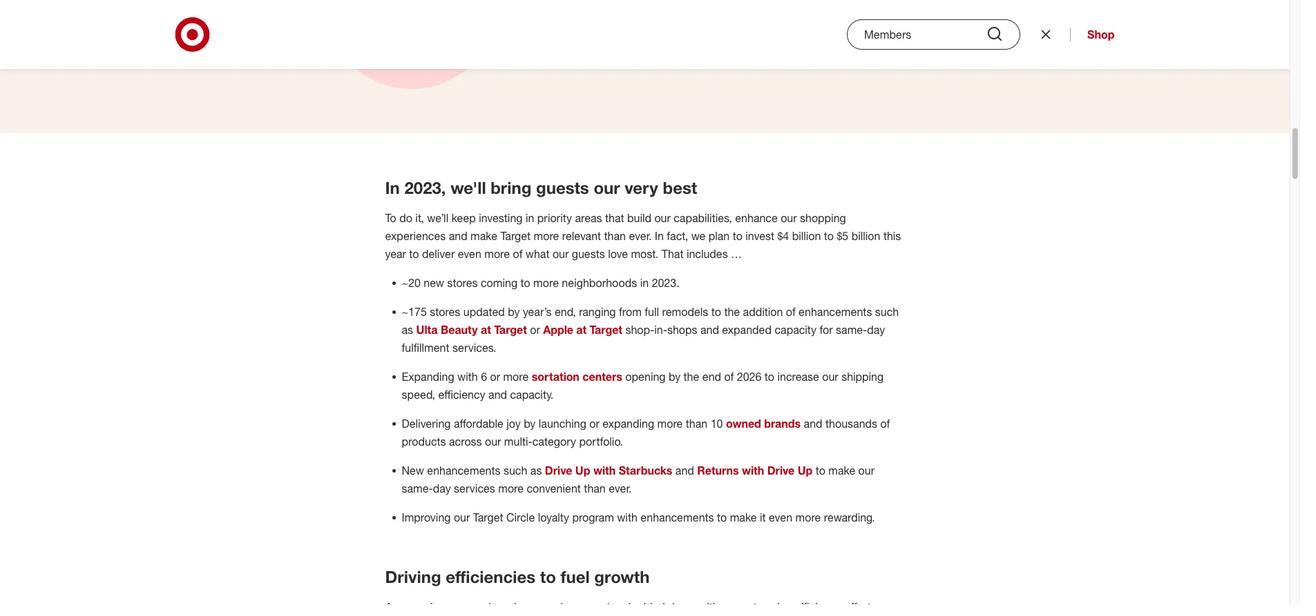 Task type: vqa. For each thing, say whether or not it's contained in the screenshot.
right By
yes



Task type: describe. For each thing, give the bounding box(es) containing it.
experiences
[[385, 229, 446, 243]]

across
[[449, 435, 482, 449]]

to make our same-day services more convenient than ever.
[[402, 464, 875, 496]]

expanding
[[603, 417, 654, 431]]

and inside and thousands of products across our multi-category portfolio.
[[804, 417, 823, 431]]

day inside shop-in-shops and expanded capacity for same-day fulfillment services.
[[867, 323, 885, 337]]

expanding with 6 or more sortation centers
[[402, 370, 622, 384]]

ranging
[[579, 305, 616, 319]]

our inside opening by the end of 2026 to increase our shipping speed, efficiency and capacity.
[[822, 370, 839, 384]]

our right what
[[553, 247, 569, 261]]

efficiency
[[438, 388, 485, 402]]

driving efficiencies to fuel growth
[[385, 568, 650, 588]]

capacity.
[[510, 388, 554, 402]]

new
[[402, 464, 424, 478]]

2 vertical spatial enhancements
[[641, 511, 714, 525]]

and inside opening by the end of 2026 to increase our shipping speed, efficiency and capacity.
[[489, 388, 507, 402]]

$5
[[837, 229, 849, 243]]

fact,
[[667, 229, 688, 243]]

for
[[820, 323, 833, 337]]

relevant
[[562, 229, 601, 243]]

1 horizontal spatial as
[[530, 464, 542, 478]]

from
[[619, 305, 642, 319]]

apple
[[543, 323, 573, 337]]

2 billion from the left
[[852, 229, 881, 243]]

shopping
[[800, 211, 846, 225]]

shop-
[[626, 323, 654, 337]]

increase
[[778, 370, 819, 384]]

more inside to make our same-day services more convenient than ever.
[[498, 482, 524, 496]]

end,
[[555, 305, 576, 319]]

shop-in-shops and expanded capacity for same-day fulfillment services.
[[402, 323, 885, 355]]

services.
[[453, 341, 496, 355]]

efficiencies
[[446, 568, 536, 588]]

our inside to make our same-day services more convenient than ever.
[[859, 464, 875, 478]]

of inside ~175 stores updated by year's end, ranging from full remodels to the addition of enhancements such as
[[786, 305, 796, 319]]

to left fuel
[[540, 568, 556, 588]]

~20 new stores coming to more neighborhoods in 2023.
[[402, 276, 680, 290]]

returns
[[697, 464, 739, 478]]

in-
[[654, 323, 667, 337]]

~175
[[402, 305, 427, 319]]

new enhancements such as drive up with starbucks and returns with drive up
[[402, 464, 813, 478]]

areas
[[575, 211, 602, 225]]

to inside ~175 stores updated by year's end, ranging from full remodels to the addition of enhancements such as
[[712, 305, 721, 319]]

deliver
[[422, 247, 455, 261]]

make inside to make our same-day services more convenient than ever.
[[829, 464, 855, 478]]

includes
[[687, 247, 728, 261]]

neighborhoods
[[562, 276, 637, 290]]

it,
[[415, 211, 424, 225]]

enhance
[[735, 211, 778, 225]]

to inside to make our same-day services more convenient than ever.
[[816, 464, 826, 478]]

improving our target circle loyalty program with enhancements to make it even more rewarding.
[[402, 511, 875, 525]]

2 drive from the left
[[767, 464, 795, 478]]

priority
[[537, 211, 572, 225]]

than for ever.
[[584, 482, 606, 496]]

executive
[[601, 55, 648, 69]]

and inside to do it, we'll keep investing in priority areas that build our capabilities, enhance our shopping experiences and make target more relevant than ever. in fact, we plan to invest $4 billion to $5 billion this year to deliver even more of what our guests love most. that includes …
[[449, 229, 468, 243]]

6
[[481, 370, 487, 384]]

by for ranging
[[508, 305, 520, 319]]

thousands
[[826, 417, 877, 431]]

expanding
[[402, 370, 454, 384]]

shipping
[[842, 370, 884, 384]]

to left $5 on the right top of the page
[[824, 229, 834, 243]]

circle
[[506, 511, 535, 525]]

in inside to do it, we'll keep investing in priority areas that build our capabilities, enhance our shopping experiences and make target more relevant than ever. in fact, we plan to invest $4 billion to $5 billion this year to deliver even more of what our guests love most. that includes …
[[655, 229, 664, 243]]

year's
[[523, 305, 552, 319]]

beauty
[[441, 323, 478, 337]]

chief
[[572, 55, 598, 69]]

growth
[[594, 568, 650, 588]]

category
[[533, 435, 576, 449]]

sortation centers link
[[532, 370, 622, 384]]

more down priority
[[534, 229, 559, 243]]

ever. inside to make our same-day services more convenient than ever.
[[609, 482, 632, 496]]

the inside opening by the end of 2026 to increase our shipping speed, efficiency and capacity.
[[684, 370, 699, 384]]

Search search field
[[847, 19, 1021, 50]]

build
[[627, 211, 652, 225]]

fuel
[[561, 568, 590, 588]]

delivering affordable joy by launching or expanding more than 10 owned brands
[[402, 417, 801, 431]]

do
[[400, 211, 412, 225]]

full
[[645, 305, 659, 319]]

to do it, we'll keep investing in priority areas that build our capabilities, enhance our shopping experiences and make target more relevant than ever. in fact, we plan to invest $4 billion to $5 billion this year to deliver even more of what our guests love most. that includes …
[[385, 211, 901, 261]]

and thousands of products across our multi-category portfolio.
[[402, 417, 890, 449]]

with right program
[[617, 511, 638, 525]]

coming
[[481, 276, 518, 290]]

to
[[385, 211, 396, 225]]

opening by the end of 2026 to increase our shipping speed, efficiency and capacity.
[[402, 370, 884, 402]]

of inside and thousands of products across our multi-category portfolio.
[[881, 417, 890, 431]]

1 horizontal spatial make
[[730, 511, 757, 525]]

by inside opening by the end of 2026 to increase our shipping speed, efficiency and capacity.
[[669, 370, 681, 384]]

1 at from the left
[[481, 323, 491, 337]]

…
[[731, 247, 742, 261]]

program
[[572, 511, 614, 525]]

it
[[760, 511, 766, 525]]

~20
[[402, 276, 421, 290]]

such inside ~175 stores updated by year's end, ranging from full remodels to the addition of enhancements such as
[[875, 305, 899, 319]]

driving
[[385, 568, 441, 588]]

more left rewarding. on the bottom right
[[796, 511, 821, 525]]

2 up from the left
[[798, 464, 813, 478]]

guests our
[[536, 178, 620, 198]]

guests
[[572, 247, 605, 261]]

as inside ~175 stores updated by year's end, ranging from full remodels to the addition of enhancements such as
[[402, 323, 413, 337]]

more up coming on the left top of the page
[[485, 247, 510, 261]]

1 vertical spatial or
[[490, 370, 500, 384]]

owned
[[726, 417, 761, 431]]

in 2023, we'll bring guests our very best
[[385, 178, 697, 198]]

chair and chief executive officer
[[521, 55, 685, 69]]

expanded
[[722, 323, 772, 337]]

services
[[454, 482, 495, 496]]

improving
[[402, 511, 451, 525]]

0 vertical spatial stores
[[447, 276, 478, 290]]

our down services
[[454, 511, 470, 525]]

updated
[[463, 305, 505, 319]]



Task type: locate. For each thing, give the bounding box(es) containing it.
in up to
[[385, 178, 400, 198]]

0 vertical spatial or
[[530, 323, 540, 337]]

at down updated in the bottom of the page
[[481, 323, 491, 337]]

target inside to do it, we'll keep investing in priority areas that build our capabilities, enhance our shopping experiences and make target more relevant than ever. in fact, we plan to invest $4 billion to $5 billion this year to deliver even more of what our guests love most. that includes …
[[500, 229, 531, 243]]

ever.
[[629, 229, 652, 243], [609, 482, 632, 496]]

more
[[534, 229, 559, 243], [485, 247, 510, 261], [533, 276, 559, 290], [503, 370, 529, 384], [657, 417, 683, 431], [498, 482, 524, 496], [796, 511, 821, 525]]

investing
[[479, 211, 523, 225]]

addition
[[743, 305, 783, 319]]

even right it
[[769, 511, 793, 525]]

target
[[500, 229, 531, 243], [494, 323, 527, 337], [590, 323, 623, 337], [473, 511, 503, 525]]

than down that
[[604, 229, 626, 243]]

1 horizontal spatial enhancements
[[641, 511, 714, 525]]

stores
[[447, 276, 478, 290], [430, 305, 460, 319]]

1 vertical spatial make
[[829, 464, 855, 478]]

1 horizontal spatial or
[[530, 323, 540, 337]]

to right coming on the left top of the page
[[521, 276, 530, 290]]

to down experiences
[[409, 247, 419, 261]]

of left what
[[513, 247, 523, 261]]

1 vertical spatial enhancements
[[427, 464, 501, 478]]

our right build
[[655, 211, 671, 225]]

as down ~175
[[402, 323, 413, 337]]

stores inside ~175 stores updated by year's end, ranging from full remodels to the addition of enhancements such as
[[430, 305, 460, 319]]

day
[[867, 323, 885, 337], [433, 482, 451, 496]]

enhancements up 'for' at the right
[[799, 305, 872, 319]]

0 horizontal spatial as
[[402, 323, 413, 337]]

0 vertical spatial same-
[[836, 323, 867, 337]]

target down updated in the bottom of the page
[[494, 323, 527, 337]]

up
[[575, 464, 590, 478], [798, 464, 813, 478]]

enhancements up services
[[427, 464, 501, 478]]

with down 'portfolio.'
[[593, 464, 616, 478]]

by for expanding
[[524, 417, 536, 431]]

in left 'fact,'
[[655, 229, 664, 243]]

or up 'portfolio.'
[[590, 417, 600, 431]]

1 horizontal spatial in
[[655, 229, 664, 243]]

enhancements down to make our same-day services more convenient than ever.
[[641, 511, 714, 525]]

1 horizontal spatial billion
[[852, 229, 881, 243]]

billion right $5 on the right top of the page
[[852, 229, 881, 243]]

1 vertical spatial stores
[[430, 305, 460, 319]]

day up shipping
[[867, 323, 885, 337]]

1 vertical spatial than
[[686, 417, 708, 431]]

0 horizontal spatial even
[[458, 247, 481, 261]]

0 vertical spatial the
[[724, 305, 740, 319]]

of inside to do it, we'll keep investing in priority areas that build our capabilities, enhance our shopping experiences and make target more relevant than ever. in fact, we plan to invest $4 billion to $5 billion this year to deliver even more of what our guests love most. that includes …
[[513, 247, 523, 261]]

1 horizontal spatial drive
[[767, 464, 795, 478]]

the inside ~175 stores updated by year's end, ranging from full remodels to the addition of enhancements such as
[[724, 305, 740, 319]]

capacity
[[775, 323, 817, 337]]

billion
[[792, 229, 821, 243], [852, 229, 881, 243]]

drive
[[545, 464, 572, 478], [767, 464, 795, 478]]

1 vertical spatial the
[[684, 370, 699, 384]]

with
[[457, 370, 478, 384], [593, 464, 616, 478], [742, 464, 764, 478], [617, 511, 638, 525]]

products
[[402, 435, 446, 449]]

we'll
[[427, 211, 449, 225]]

2023,
[[405, 178, 446, 198]]

0 vertical spatial even
[[458, 247, 481, 261]]

ever. down build
[[629, 229, 652, 243]]

target down investing
[[500, 229, 531, 243]]

to up …
[[733, 229, 743, 243]]

to right 'remodels'
[[712, 305, 721, 319]]

by right joy
[[524, 417, 536, 431]]

enhancements
[[799, 305, 872, 319], [427, 464, 501, 478], [641, 511, 714, 525]]

1 up from the left
[[575, 464, 590, 478]]

1 vertical spatial even
[[769, 511, 793, 525]]

2 horizontal spatial enhancements
[[799, 305, 872, 319]]

returns with drive up link
[[697, 464, 813, 478]]

0 vertical spatial in
[[385, 178, 400, 198]]

stores up beauty
[[430, 305, 460, 319]]

1 horizontal spatial even
[[769, 511, 793, 525]]

apple at target link
[[543, 323, 623, 337]]

than down new enhancements such as drive up with starbucks and returns with drive up
[[584, 482, 606, 496]]

make down investing
[[471, 229, 497, 243]]

drive down brands
[[767, 464, 795, 478]]

1 vertical spatial by
[[669, 370, 681, 384]]

0 horizontal spatial in
[[385, 178, 400, 198]]

at
[[481, 323, 491, 337], [576, 323, 587, 337]]

as up the convenient
[[530, 464, 542, 478]]

same- down new
[[402, 482, 433, 496]]

make left it
[[730, 511, 757, 525]]

at right apple
[[576, 323, 587, 337]]

1 horizontal spatial such
[[875, 305, 899, 319]]

sortation
[[532, 370, 580, 384]]

2 vertical spatial than
[[584, 482, 606, 496]]

0 horizontal spatial enhancements
[[427, 464, 501, 478]]

10
[[711, 417, 723, 431]]

ulta beauty at target or apple at target
[[416, 323, 623, 337]]

of right thousands
[[881, 417, 890, 431]]

speed,
[[402, 388, 435, 402]]

1 billion from the left
[[792, 229, 821, 243]]

enhancements inside ~175 stores updated by year's end, ranging from full remodels to the addition of enhancements such as
[[799, 305, 872, 319]]

opening
[[625, 370, 666, 384]]

1 vertical spatial such
[[504, 464, 527, 478]]

same- inside to make our same-day services more convenient than ever.
[[402, 482, 433, 496]]

shop link
[[1070, 28, 1115, 41]]

0 horizontal spatial the
[[684, 370, 699, 384]]

stores right the new
[[447, 276, 478, 290]]

up up the convenient
[[575, 464, 590, 478]]

1 vertical spatial day
[[433, 482, 451, 496]]

more up capacity.
[[503, 370, 529, 384]]

to inside opening by the end of 2026 to increase our shipping speed, efficiency and capacity.
[[765, 370, 775, 384]]

and right brands
[[804, 417, 823, 431]]

launching
[[539, 417, 586, 431]]

0 horizontal spatial drive
[[545, 464, 572, 478]]

even inside to do it, we'll keep investing in priority areas that build our capabilities, enhance our shopping experiences and make target more relevant than ever. in fact, we plan to invest $4 billion to $5 billion this year to deliver even more of what our guests love most. that includes …
[[458, 247, 481, 261]]

2 horizontal spatial by
[[669, 370, 681, 384]]

love
[[608, 247, 628, 261]]

than inside to make our same-day services more convenient than ever.
[[584, 482, 606, 496]]

1 drive from the left
[[545, 464, 572, 478]]

make inside to do it, we'll keep investing in priority areas that build our capabilities, enhance our shopping experiences and make target more relevant than ever. in fact, we plan to invest $4 billion to $5 billion this year to deliver even more of what our guests love most. that includes …
[[471, 229, 497, 243]]

1 vertical spatial ever.
[[609, 482, 632, 496]]

more right "expanding"
[[657, 417, 683, 431]]

even right the deliver at left
[[458, 247, 481, 261]]

0 vertical spatial enhancements
[[799, 305, 872, 319]]

our down affordable
[[485, 435, 501, 449]]

0 vertical spatial in
[[526, 211, 534, 225]]

target down ranging
[[590, 323, 623, 337]]

0 vertical spatial make
[[471, 229, 497, 243]]

0 vertical spatial as
[[402, 323, 413, 337]]

2 vertical spatial make
[[730, 511, 757, 525]]

by up ulta beauty at target or apple at target
[[508, 305, 520, 319]]

0 horizontal spatial billion
[[792, 229, 821, 243]]

0 vertical spatial than
[[604, 229, 626, 243]]

and inside shop-in-shops and expanded capacity for same-day fulfillment services.
[[701, 323, 719, 337]]

portfolio.
[[579, 435, 623, 449]]

0 horizontal spatial or
[[490, 370, 500, 384]]

drive up with starbucks link
[[545, 464, 673, 478]]

end
[[702, 370, 721, 384]]

that
[[605, 211, 624, 225]]

the up expanded
[[724, 305, 740, 319]]

our down thousands
[[859, 464, 875, 478]]

1 horizontal spatial in
[[640, 276, 649, 290]]

to up rewarding. on the bottom right
[[816, 464, 826, 478]]

this
[[884, 229, 901, 243]]

very
[[625, 178, 658, 198]]

in inside to do it, we'll keep investing in priority areas that build our capabilities, enhance our shopping experiences and make target more relevant than ever. in fact, we plan to invest $4 billion to $5 billion this year to deliver even more of what our guests love most. that includes …
[[526, 211, 534, 225]]

our
[[655, 211, 671, 225], [781, 211, 797, 225], [553, 247, 569, 261], [822, 370, 839, 384], [485, 435, 501, 449], [859, 464, 875, 478], [454, 511, 470, 525]]

keep
[[452, 211, 476, 225]]

and down 'expanding with 6 or more sortation centers'
[[489, 388, 507, 402]]

0 horizontal spatial such
[[504, 464, 527, 478]]

in left priority
[[526, 211, 534, 225]]

0 horizontal spatial at
[[481, 323, 491, 337]]

affordable
[[454, 417, 504, 431]]

owned brands link
[[726, 417, 801, 431]]

to
[[733, 229, 743, 243], [824, 229, 834, 243], [409, 247, 419, 261], [521, 276, 530, 290], [712, 305, 721, 319], [765, 370, 775, 384], [816, 464, 826, 478], [717, 511, 727, 525], [540, 568, 556, 588]]

1 horizontal spatial up
[[798, 464, 813, 478]]

most.
[[631, 247, 659, 261]]

that
[[662, 247, 684, 261]]

convenient
[[527, 482, 581, 496]]

of right end
[[724, 370, 734, 384]]

1 horizontal spatial same-
[[836, 323, 867, 337]]

best
[[663, 178, 697, 198]]

bring
[[491, 178, 532, 198]]

fulfillment
[[402, 341, 449, 355]]

rewarding.
[[824, 511, 875, 525]]

centers
[[583, 370, 622, 384]]

ever. down drive up with starbucks link
[[609, 482, 632, 496]]

1 horizontal spatial the
[[724, 305, 740, 319]]

2 at from the left
[[576, 323, 587, 337]]

1 vertical spatial same-
[[402, 482, 433, 496]]

or down year's
[[530, 323, 540, 337]]

1 horizontal spatial by
[[524, 417, 536, 431]]

and left chief
[[550, 55, 569, 69]]

2026
[[737, 370, 762, 384]]

day inside to make our same-day services more convenient than ever.
[[433, 482, 451, 496]]

1 vertical spatial as
[[530, 464, 542, 478]]

what
[[526, 247, 550, 261]]

1 horizontal spatial at
[[576, 323, 587, 337]]

brands
[[764, 417, 801, 431]]

ulta
[[416, 323, 438, 337]]

than inside to do it, we'll keep investing in priority areas that build our capabilities, enhance our shopping experiences and make target more relevant than ever. in fact, we plan to invest $4 billion to $5 billion this year to deliver even more of what our guests love most. that includes …
[[604, 229, 626, 243]]

shop
[[1088, 28, 1115, 41]]

joy
[[507, 417, 521, 431]]

with left 6
[[457, 370, 478, 384]]

0 vertical spatial ever.
[[629, 229, 652, 243]]

make up rewarding. on the bottom right
[[829, 464, 855, 478]]

delivering
[[402, 417, 451, 431]]

1 vertical spatial in
[[640, 276, 649, 290]]

0 horizontal spatial day
[[433, 482, 451, 496]]

by right opening
[[669, 370, 681, 384]]

and down keep
[[449, 229, 468, 243]]

2 vertical spatial by
[[524, 417, 536, 431]]

of up capacity
[[786, 305, 796, 319]]

our right "increase"
[[822, 370, 839, 384]]

0 horizontal spatial by
[[508, 305, 520, 319]]

0 vertical spatial such
[[875, 305, 899, 319]]

plan
[[709, 229, 730, 243]]

0 horizontal spatial same-
[[402, 482, 433, 496]]

multi-
[[504, 435, 533, 449]]

our inside and thousands of products across our multi-category portfolio.
[[485, 435, 501, 449]]

or right 6
[[490, 370, 500, 384]]

2 horizontal spatial make
[[829, 464, 855, 478]]

to left it
[[717, 511, 727, 525]]

of inside opening by the end of 2026 to increase our shipping speed, efficiency and capacity.
[[724, 370, 734, 384]]

1 horizontal spatial day
[[867, 323, 885, 337]]

1 vertical spatial in
[[655, 229, 664, 243]]

0 vertical spatial day
[[867, 323, 885, 337]]

make
[[471, 229, 497, 243], [829, 464, 855, 478], [730, 511, 757, 525]]

the left end
[[684, 370, 699, 384]]

ever. inside to do it, we'll keep investing in priority areas that build our capabilities, enhance our shopping experiences and make target more relevant than ever. in fact, we plan to invest $4 billion to $5 billion this year to deliver even more of what our guests love most. that includes …
[[629, 229, 652, 243]]

by inside ~175 stores updated by year's end, ranging from full remodels to the addition of enhancements such as
[[508, 305, 520, 319]]

same- right 'for' at the right
[[836, 323, 867, 337]]

in left 2023.
[[640, 276, 649, 290]]

than
[[604, 229, 626, 243], [686, 417, 708, 431], [584, 482, 606, 496]]

our up $4
[[781, 211, 797, 225]]

0 horizontal spatial in
[[526, 211, 534, 225]]

more up circle
[[498, 482, 524, 496]]

with right returns at bottom right
[[742, 464, 764, 478]]

or
[[530, 323, 540, 337], [490, 370, 500, 384], [590, 417, 600, 431]]

even
[[458, 247, 481, 261], [769, 511, 793, 525]]

and left returns at bottom right
[[676, 464, 694, 478]]

same- inside shop-in-shops and expanded capacity for same-day fulfillment services.
[[836, 323, 867, 337]]

to right 2026
[[765, 370, 775, 384]]

0 horizontal spatial make
[[471, 229, 497, 243]]

in
[[385, 178, 400, 198], [655, 229, 664, 243]]

year
[[385, 247, 406, 261]]

drive up the convenient
[[545, 464, 572, 478]]

than for 10
[[686, 417, 708, 431]]

target down services
[[473, 511, 503, 525]]

2 horizontal spatial or
[[590, 417, 600, 431]]

0 vertical spatial by
[[508, 305, 520, 319]]

billion right $4
[[792, 229, 821, 243]]

2 vertical spatial or
[[590, 417, 600, 431]]

more down what
[[533, 276, 559, 290]]

and right shops
[[701, 323, 719, 337]]

0 horizontal spatial up
[[575, 464, 590, 478]]

than left 10
[[686, 417, 708, 431]]

ulta beauty at target link
[[416, 323, 527, 337]]

up down brands
[[798, 464, 813, 478]]

and
[[550, 55, 569, 69], [449, 229, 468, 243], [701, 323, 719, 337], [489, 388, 507, 402], [804, 417, 823, 431], [676, 464, 694, 478]]

day left services
[[433, 482, 451, 496]]

None search field
[[847, 19, 1037, 50]]



